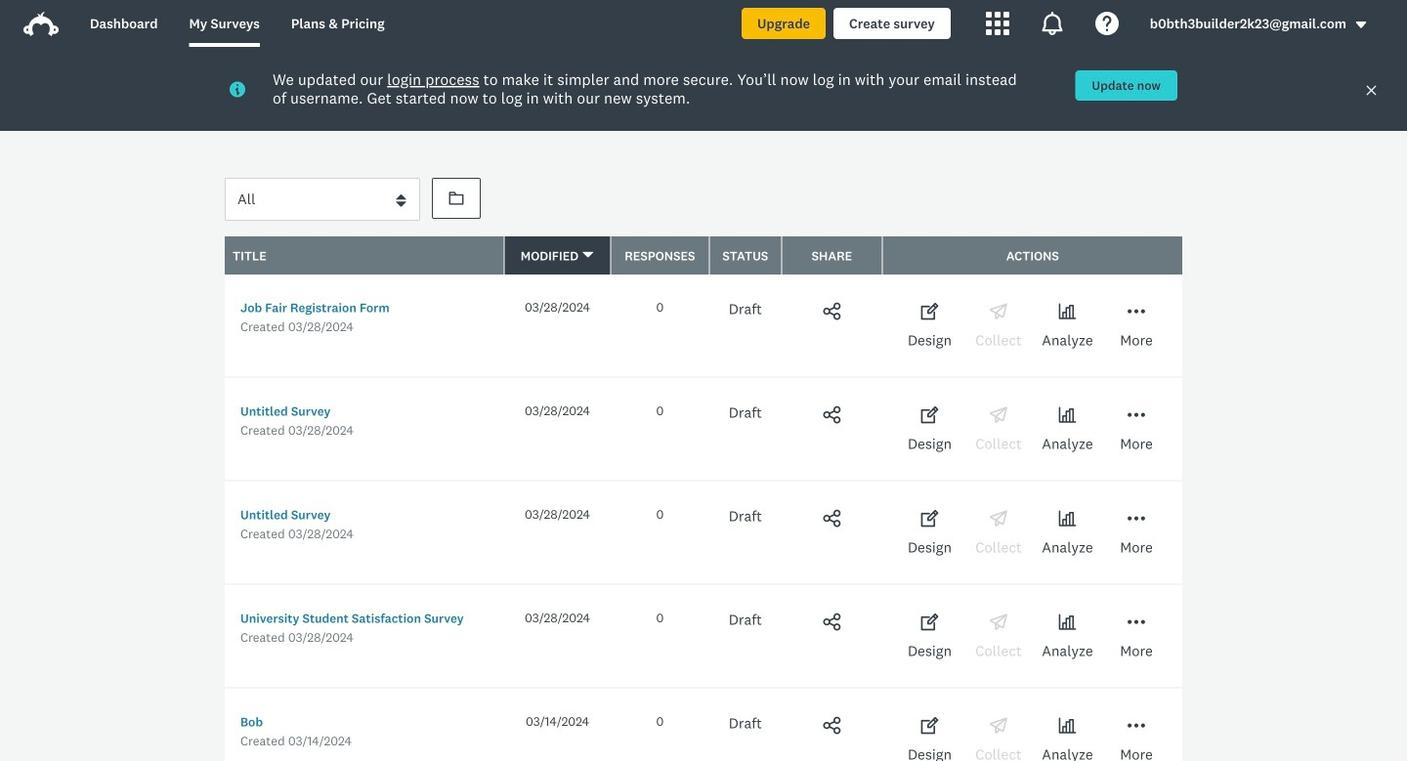 Task type: describe. For each thing, give the bounding box(es) containing it.
x image
[[1366, 84, 1379, 97]]

2 products icon image from the left
[[1041, 12, 1065, 35]]

surveymonkey logo image
[[23, 12, 59, 36]]

help icon image
[[1096, 12, 1119, 35]]



Task type: locate. For each thing, give the bounding box(es) containing it.
1 horizontal spatial products icon image
[[1041, 12, 1065, 35]]

0 horizontal spatial products icon image
[[986, 12, 1010, 35]]

1 products icon image from the left
[[986, 12, 1010, 35]]

dropdown arrow image
[[1355, 18, 1369, 32]]

products icon image
[[986, 12, 1010, 35], [1041, 12, 1065, 35]]



Task type: vqa. For each thing, say whether or not it's contained in the screenshot.
grid image
no



